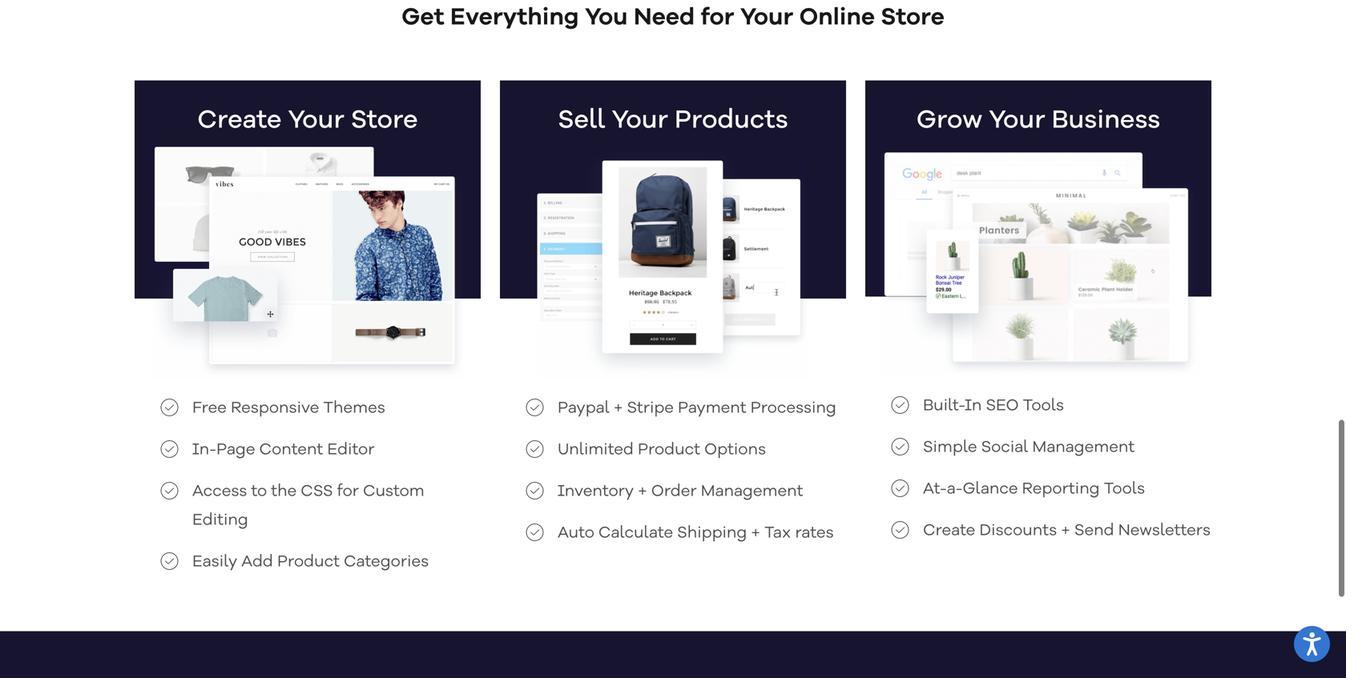 Task type: describe. For each thing, give the bounding box(es) containing it.
inventory
[[558, 484, 634, 500]]

page
[[216, 443, 255, 459]]

+ left tax on the bottom right of page
[[751, 526, 761, 542]]

paypal
[[558, 401, 610, 417]]

themes
[[323, 401, 385, 417]]

newsletters
[[1118, 524, 1211, 540]]

social
[[981, 440, 1028, 456]]

everything
[[450, 5, 579, 29]]

easily
[[192, 555, 237, 571]]

built-in seo tools
[[923, 399, 1064, 415]]

your for grow your business
[[989, 108, 1046, 134]]

glance
[[963, 482, 1018, 498]]

open accessibe: accessibility options, statement and help image
[[1303, 633, 1321, 656]]

0 vertical spatial management
[[1033, 440, 1135, 456]]

for for css
[[337, 484, 359, 500]]

editor
[[327, 443, 375, 459]]

online
[[799, 5, 875, 29]]

business
[[1052, 108, 1161, 134]]

in
[[965, 399, 982, 415]]

0 horizontal spatial product
[[277, 555, 340, 571]]

send
[[1075, 524, 1114, 540]]

in-
[[192, 443, 216, 459]]

simple
[[923, 440, 977, 456]]

+ left order
[[638, 484, 647, 500]]

css
[[301, 484, 333, 500]]

editing
[[192, 513, 248, 529]]

reporting
[[1022, 482, 1100, 498]]

unlimited
[[558, 443, 634, 459]]

your for create your store
[[288, 108, 345, 134]]

tax
[[765, 526, 791, 542]]

+ left the send
[[1061, 524, 1071, 540]]

options
[[704, 443, 766, 459]]

processing
[[751, 401, 837, 417]]

at-a-glance reporting tools
[[923, 482, 1145, 498]]

stripe
[[627, 401, 674, 417]]

simple social management
[[923, 440, 1135, 456]]

sell your products
[[558, 108, 788, 134]]

shipping
[[677, 526, 747, 542]]

discounts
[[980, 524, 1057, 540]]

1 vertical spatial tools
[[1104, 482, 1145, 498]]

unlimited product options
[[558, 443, 766, 459]]

auto
[[558, 526, 595, 542]]

products
[[675, 108, 788, 134]]

easily add product categories
[[192, 555, 429, 571]]

access
[[192, 484, 247, 500]]

payment
[[678, 401, 747, 417]]

rates
[[795, 526, 834, 542]]



Task type: vqa. For each thing, say whether or not it's contained in the screenshot.
Payment
yes



Task type: locate. For each thing, give the bounding box(es) containing it.
+
[[614, 401, 623, 417], [638, 484, 647, 500], [1061, 524, 1071, 540], [751, 526, 761, 542]]

the
[[271, 484, 297, 500]]

create your store
[[197, 108, 418, 134]]

1 horizontal spatial store
[[881, 5, 945, 29]]

categories
[[344, 555, 429, 571]]

tools
[[1023, 399, 1064, 415], [1104, 482, 1145, 498]]

for
[[701, 5, 734, 29], [337, 484, 359, 500]]

content
[[259, 443, 323, 459]]

0 horizontal spatial tools
[[1023, 399, 1064, 415]]

seo
[[986, 399, 1019, 415]]

1 vertical spatial for
[[337, 484, 359, 500]]

responsive
[[231, 401, 319, 417]]

0 vertical spatial create
[[197, 108, 282, 134]]

management up reporting
[[1033, 440, 1135, 456]]

0 horizontal spatial management
[[701, 484, 803, 500]]

+ left the 'stripe'
[[614, 401, 623, 417]]

1 horizontal spatial product
[[638, 443, 700, 459]]

built-
[[923, 399, 965, 415]]

get
[[402, 5, 444, 29]]

product right add
[[277, 555, 340, 571]]

management down 'options'
[[701, 484, 803, 500]]

to
[[251, 484, 267, 500]]

1 vertical spatial store
[[351, 108, 418, 134]]

1 horizontal spatial for
[[701, 5, 734, 29]]

1 horizontal spatial tools
[[1104, 482, 1145, 498]]

get everything you need for your online store
[[402, 5, 945, 29]]

tools right seo
[[1023, 399, 1064, 415]]

grow your business
[[917, 108, 1161, 134]]

sell
[[558, 108, 605, 134]]

1 horizontal spatial create
[[923, 524, 976, 540]]

free
[[192, 401, 227, 417]]

0 vertical spatial product
[[638, 443, 700, 459]]

0 vertical spatial store
[[881, 5, 945, 29]]

0 vertical spatial tools
[[1023, 399, 1064, 415]]

paypal + stripe payment processing
[[558, 401, 837, 417]]

create for create discounts + send newsletters
[[923, 524, 976, 540]]

inventory + order management
[[558, 484, 803, 500]]

your for sell your products
[[612, 108, 668, 134]]

need
[[634, 5, 695, 29]]

order
[[651, 484, 697, 500]]

auto calculate shipping + tax rates
[[558, 526, 834, 542]]

management
[[1033, 440, 1135, 456], [701, 484, 803, 500]]

1 horizontal spatial management
[[1033, 440, 1135, 456]]

create
[[197, 108, 282, 134], [923, 524, 976, 540]]

you
[[585, 5, 628, 29]]

grow
[[917, 108, 983, 134]]

for inside the access to the css for custom editing
[[337, 484, 359, 500]]

add
[[241, 555, 273, 571]]

for right need
[[701, 5, 734, 29]]

0 horizontal spatial for
[[337, 484, 359, 500]]

create discounts + send newsletters
[[923, 524, 1211, 540]]

1 vertical spatial product
[[277, 555, 340, 571]]

calculate
[[599, 526, 673, 542]]

1 vertical spatial create
[[923, 524, 976, 540]]

create for create your store
[[197, 108, 282, 134]]

0 vertical spatial for
[[701, 5, 734, 29]]

tools up the send
[[1104, 482, 1145, 498]]

custom
[[363, 484, 424, 500]]

product
[[638, 443, 700, 459], [277, 555, 340, 571]]

your
[[740, 5, 794, 29], [288, 108, 345, 134], [612, 108, 668, 134], [989, 108, 1046, 134]]

for for need
[[701, 5, 734, 29]]

a-
[[947, 482, 963, 498]]

access to the css for custom editing
[[192, 484, 424, 529]]

1 vertical spatial management
[[701, 484, 803, 500]]

product up order
[[638, 443, 700, 459]]

for right css
[[337, 484, 359, 500]]

0 horizontal spatial store
[[351, 108, 418, 134]]

0 horizontal spatial create
[[197, 108, 282, 134]]

at-
[[923, 482, 947, 498]]

in-page content editor
[[192, 443, 375, 459]]

free responsive themes
[[192, 401, 385, 417]]

store
[[881, 5, 945, 29], [351, 108, 418, 134]]



